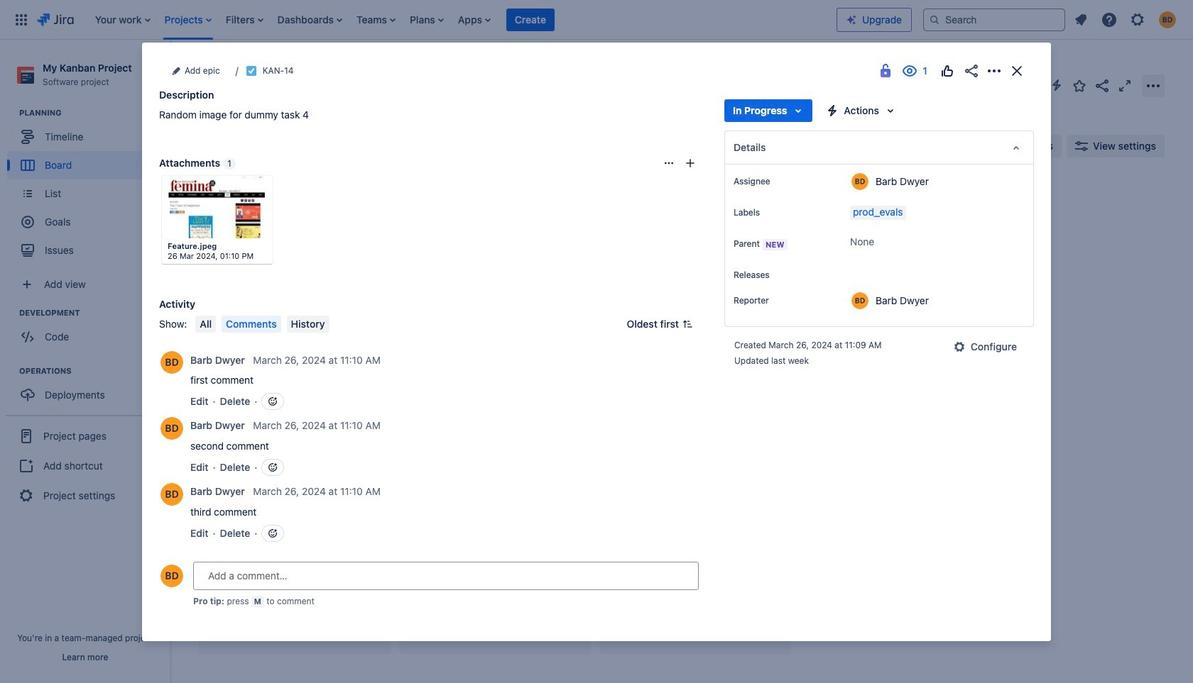 Task type: locate. For each thing, give the bounding box(es) containing it.
0 vertical spatial heading
[[19, 107, 170, 119]]

more information about barb dwyer image for second add reaction image from the bottom of the page
[[161, 352, 183, 374]]

menu bar
[[193, 316, 332, 333]]

add reaction image
[[267, 396, 279, 408], [267, 528, 279, 540]]

3 more information about barb dwyer image from the top
[[161, 484, 183, 506]]

1 horizontal spatial list
[[1068, 7, 1185, 32]]

add reaction image
[[267, 462, 279, 474]]

list item
[[91, 0, 155, 39], [160, 0, 216, 39], [221, 0, 267, 39], [273, 0, 347, 39], [352, 0, 400, 39], [405, 0, 448, 39], [454, 0, 495, 39], [506, 0, 555, 39]]

1 copy link to comment image from the top
[[383, 354, 395, 366]]

copy link to comment image
[[383, 486, 395, 498]]

list
[[88, 0, 837, 39], [1068, 7, 1185, 32]]

more information about barb dwyer image
[[161, 352, 183, 374], [161, 418, 183, 440], [161, 484, 183, 506]]

more options for attachments image
[[663, 158, 675, 169]]

5 list item from the left
[[352, 0, 400, 39]]

Search field
[[923, 8, 1065, 31]]

dialog
[[142, 9, 1051, 642]]

details element
[[724, 131, 1034, 165]]

7 list item from the left
[[454, 0, 495, 39]]

0 vertical spatial more information about barb dwyer image
[[161, 352, 183, 374]]

copy link to issue image
[[291, 65, 302, 76]]

1 more information about barb dwyer image from the top
[[161, 352, 183, 374]]

jira image
[[37, 11, 74, 28], [37, 11, 74, 28]]

0 vertical spatial copy link to comment image
[[383, 354, 395, 366]]

0 vertical spatial add reaction image
[[267, 396, 279, 408]]

Add a comment… field
[[193, 562, 699, 591]]

1 vertical spatial add reaction image
[[267, 528, 279, 540]]

add reaction image down add reaction icon
[[267, 528, 279, 540]]

1 vertical spatial more information about barb dwyer image
[[161, 418, 183, 440]]

more information about barb dwyer image for add reaction icon
[[161, 418, 183, 440]]

3 heading from the top
[[19, 366, 170, 377]]

1 add reaction image from the top
[[267, 396, 279, 408]]

add reaction image up add reaction icon
[[267, 396, 279, 408]]

None search field
[[923, 8, 1065, 31]]

1 vertical spatial copy link to comment image
[[383, 420, 395, 432]]

heading
[[19, 107, 170, 119], [19, 308, 170, 319], [19, 366, 170, 377]]

more image
[[249, 182, 266, 199]]

1 vertical spatial heading
[[19, 308, 170, 319]]

goal image
[[21, 216, 34, 229]]

8 list item from the left
[[506, 0, 555, 39]]

2 copy link to comment image from the top
[[383, 420, 395, 432]]

copy link to comment image
[[383, 354, 395, 366], [383, 420, 395, 432]]

group
[[7, 107, 170, 269], [7, 308, 170, 356], [7, 366, 170, 414], [6, 416, 165, 516]]

banner
[[0, 0, 1193, 40]]

2 vertical spatial more information about barb dwyer image
[[161, 484, 183, 506]]

more information about barb dwyer image
[[852, 173, 869, 190]]

copy link to comment image for add reaction icon
[[383, 420, 395, 432]]

Search this board text field
[[200, 134, 266, 159]]

2 vertical spatial heading
[[19, 366, 170, 377]]

2 more information about barb dwyer image from the top
[[161, 418, 183, 440]]



Task type: vqa. For each thing, say whether or not it's contained in the screenshot.
Appswitcher Icon
no



Task type: describe. For each thing, give the bounding box(es) containing it.
4 list item from the left
[[273, 0, 347, 39]]

download image
[[225, 182, 242, 199]]

to do element
[[210, 195, 248, 205]]

more information about barb dwyer image for second add reaction image
[[161, 484, 183, 506]]

vote options: no one has voted for this issue yet. image
[[939, 62, 956, 80]]

close image
[[1008, 62, 1026, 80]]

enter full screen image
[[1116, 77, 1133, 94]]

1 heading from the top
[[19, 107, 170, 119]]

2 add reaction image from the top
[[267, 528, 279, 540]]

task image
[[246, 65, 257, 77]]

3 list item from the left
[[221, 0, 267, 39]]

search image
[[929, 14, 940, 25]]

1 list item from the left
[[91, 0, 155, 39]]

sidebar element
[[0, 40, 170, 684]]

primary element
[[9, 0, 837, 39]]

add attachment image
[[685, 158, 696, 169]]

star kan board image
[[1071, 77, 1088, 94]]

2 list item from the left
[[160, 0, 216, 39]]

copy link to comment image for second add reaction image from the bottom of the page
[[383, 354, 395, 366]]

2 heading from the top
[[19, 308, 170, 319]]

6 list item from the left
[[405, 0, 448, 39]]

parent pin to top. only you can see pinned fields. image
[[790, 239, 801, 250]]

actions image
[[986, 62, 1003, 80]]

0 horizontal spatial list
[[88, 0, 837, 39]]



